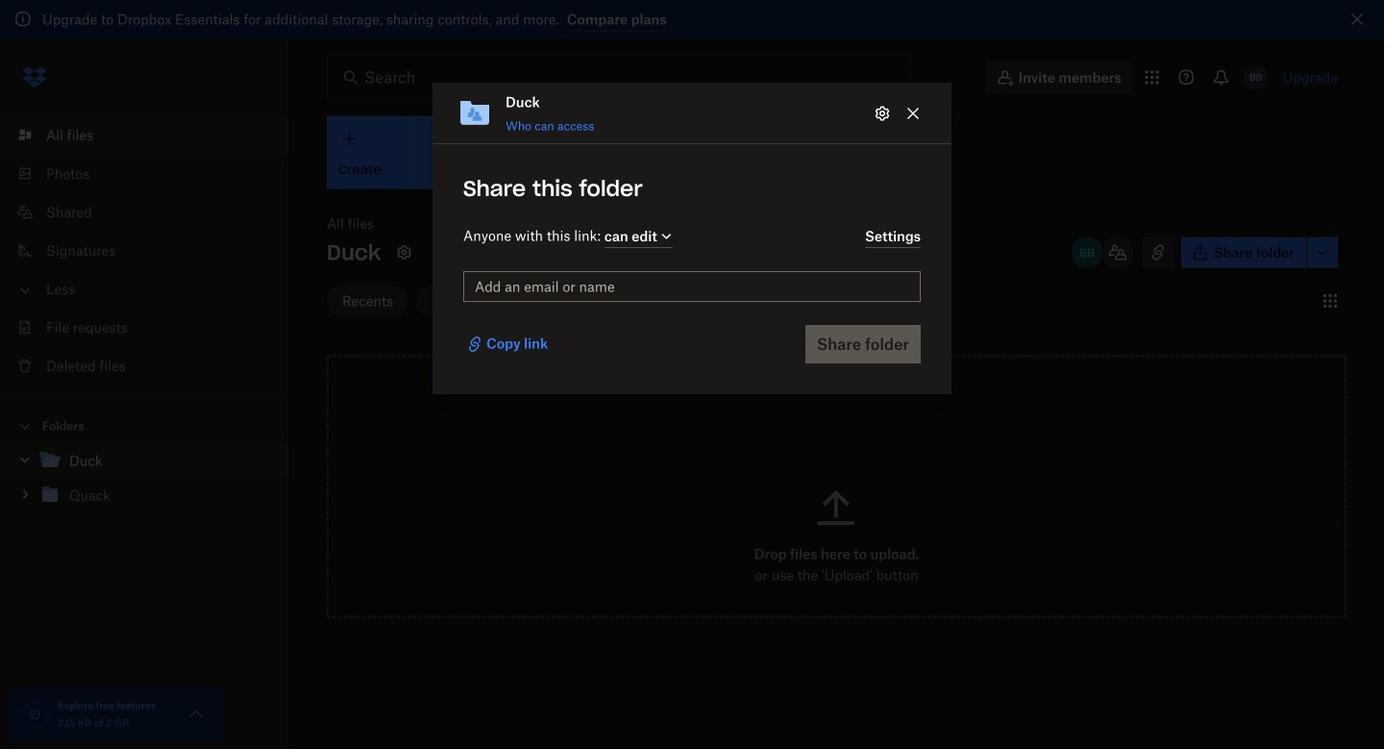 Task type: locate. For each thing, give the bounding box(es) containing it.
list item
[[0, 116, 289, 154]]

less image
[[15, 281, 35, 300]]

alert
[[0, 0, 1385, 39]]

Add an email or name text field
[[475, 276, 910, 297]]

None field
[[0, 0, 141, 21]]

group
[[0, 440, 289, 527]]

list
[[0, 104, 289, 399]]

dropbox image
[[15, 58, 54, 97]]



Task type: describe. For each thing, give the bounding box(es) containing it.
sharing modal dialog
[[433, 83, 952, 548]]



Task type: vqa. For each thing, say whether or not it's contained in the screenshot.
field
yes



